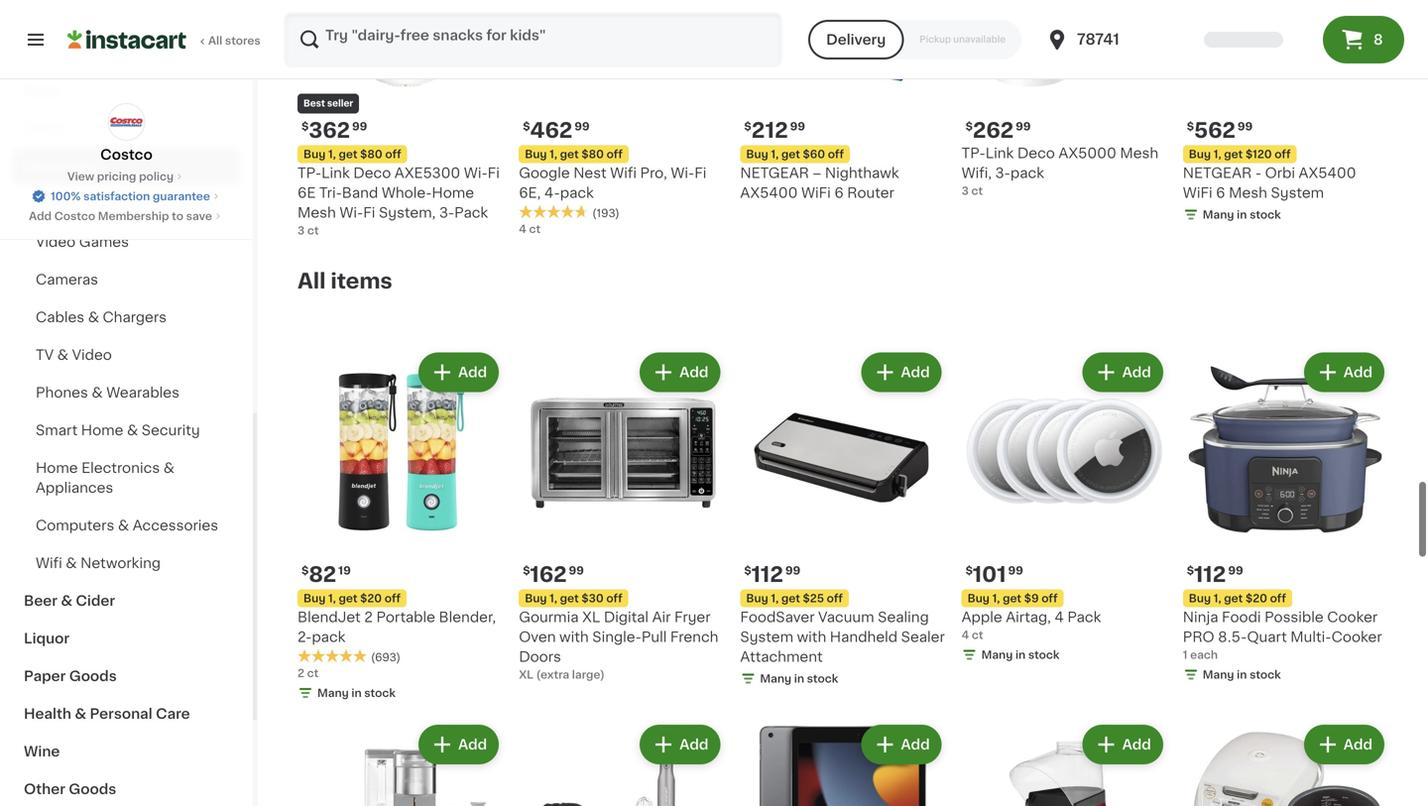 Task type: vqa. For each thing, say whether or not it's contained in the screenshot.
buy corresponding to Google Nest Wifi Pro, Wi-Fi 6E, 4-pack
yes



Task type: describe. For each thing, give the bounding box(es) containing it.
tri-
[[319, 186, 342, 200]]

floral
[[24, 122, 63, 136]]

electronics inside home electronics & appliances
[[82, 461, 160, 475]]

362
[[309, 120, 350, 141]]

delivery button
[[808, 20, 904, 60]]

1, for tp-link deco axe5300 wi-fi 6e tri-band whole-home mesh wi-fi system, 3-pack
[[328, 149, 336, 160]]

0 vertical spatial cooker
[[1327, 610, 1378, 624]]

item carousel region
[[270, 0, 1416, 253]]

262
[[973, 120, 1014, 141]]

pack inside tp-link deco axe5300 wi-fi 6e tri-band whole-home mesh wi-fi system, 3-pack 3 ct
[[454, 206, 488, 220]]

personal
[[90, 707, 152, 721]]

costco link
[[100, 103, 153, 165]]

$ for ninja foodi possible cooker pro 8.5-quart multi-cooker
[[1187, 565, 1194, 576]]

with inside "gourmia xl digital air fryer oven with single-pull french doors xl (extra large)"
[[559, 630, 589, 644]]

buy for netgear - orbi ax5400 wifi 6 mesh system
[[1189, 149, 1211, 160]]

paper
[[24, 670, 66, 683]]

beer & cider
[[24, 594, 115, 608]]

with inside the foodsaver vacuum sealing system with handheld sealer attachment
[[797, 630, 826, 644]]

fi for tp-link deco axe5300 wi-fi 6e tri-band whole-home mesh wi-fi system, 3-pack 3 ct
[[488, 166, 500, 180]]

& for personal
[[75, 707, 86, 721]]

google
[[519, 166, 570, 180]]

ct inside tp-link deco ax5000 mesh wifi, 3-pack 3 ct
[[972, 185, 983, 196]]

home electronics & appliances link
[[12, 449, 241, 507]]

0 horizontal spatial xl
[[519, 670, 534, 680]]

99 for foodsaver vacuum sealing system with handheld sealer attachment
[[785, 565, 801, 576]]

ninja
[[1183, 610, 1219, 624]]

get for apple airtag, 4 pack
[[1003, 593, 1022, 604]]

buy for tp-link deco axe5300 wi-fi 6e tri-band whole-home mesh wi-fi system, 3-pack
[[304, 149, 326, 160]]

wearables
[[106, 386, 179, 400]]

tp-link deco ax5000 mesh wifi, 3-pack 3 ct
[[962, 146, 1159, 196]]

all for all stores
[[208, 35, 222, 46]]

off for netgear - orbi ax5400 wifi 6 mesh system
[[1275, 149, 1291, 160]]

tv & video
[[36, 348, 112, 362]]

netgear - orbi ax5400 wifi 6 mesh system
[[1183, 166, 1356, 200]]

stock down apple airtag, 4 pack 4 ct
[[1028, 650, 1060, 661]]

get for blendjet 2 portable blender, 2-pack
[[339, 593, 358, 604]]

112 for ninja foodi possible cooker pro 8.5-quart multi-cooker
[[1194, 564, 1226, 585]]

3 inside tp-link deco ax5000 mesh wifi, 3-pack 3 ct
[[962, 185, 969, 196]]

in down blendjet 2 portable blender, 2-pack
[[351, 688, 362, 699]]

8
[[1374, 33, 1383, 47]]

video games
[[36, 235, 129, 249]]

stock down the foodsaver vacuum sealing system with handheld sealer attachment
[[807, 673, 838, 684]]

2-
[[298, 630, 312, 644]]

home inside home electronics & appliances
[[36, 461, 78, 475]]

netgear for 212
[[740, 166, 809, 180]]

wi- for axe5300
[[464, 166, 488, 180]]

1, for google nest wifi pro, wi-fi 6e, 4-pack
[[550, 149, 557, 160]]

$ for apple airtag, 4 pack
[[966, 565, 973, 576]]

8.5-
[[1218, 630, 1247, 644]]

all stores link
[[67, 12, 262, 67]]

phones
[[36, 386, 88, 400]]

ax5400 for 562
[[1299, 166, 1356, 180]]

ct down 2-
[[307, 668, 319, 679]]

1 horizontal spatial home
[[81, 424, 123, 437]]

buy 1, get $9 off
[[968, 593, 1058, 604]]

portable
[[376, 610, 435, 624]]

Search field
[[286, 14, 781, 65]]

gourmia
[[519, 610, 579, 624]]

buy 1, get $80 off for 362
[[304, 149, 401, 160]]

buy 1, get $80 off for 462
[[525, 149, 623, 160]]

goods for other goods
[[69, 783, 116, 796]]

99 for tp-link deco axe5300 wi-fi 6e tri-band whole-home mesh wi-fi system, 3-pack
[[352, 121, 367, 132]]

buy for google nest wifi pro, wi-fi 6e, 4-pack
[[525, 149, 547, 160]]

best
[[304, 99, 325, 108]]

$20 for 82
[[360, 593, 382, 604]]

product group containing 101
[[962, 348, 1167, 667]]

fi for google nest wifi pro, wi-fi 6e, 4-pack
[[695, 166, 707, 180]]

$20 for 112
[[1246, 593, 1268, 604]]

6 for 212
[[834, 186, 844, 200]]

$ for netgear - orbi ax5400 wifi 6 mesh system
[[1187, 121, 1194, 132]]

care
[[156, 707, 190, 721]]

in inside item carousel region
[[1237, 209, 1247, 220]]

possible
[[1265, 610, 1324, 624]]

fryer
[[674, 610, 711, 624]]

other
[[24, 783, 65, 796]]

nest
[[573, 166, 607, 180]]

$ 462 99
[[523, 120, 590, 141]]

system,
[[379, 206, 436, 220]]

smart home & security
[[36, 424, 200, 437]]

pull
[[642, 630, 667, 644]]

axe5300
[[395, 166, 460, 180]]

pro
[[1183, 630, 1215, 644]]

many in stock down apple airtag, 4 pack 4 ct
[[982, 650, 1060, 661]]

cameras
[[36, 273, 98, 287]]

product group containing 82
[[298, 348, 503, 705]]

security
[[142, 424, 200, 437]]

$80 for 362
[[360, 149, 383, 160]]

many in stock down attachment
[[760, 673, 838, 684]]

get for tp-link deco axe5300 wi-fi 6e tri-band whole-home mesh wi-fi system, 3-pack
[[339, 149, 358, 160]]

$ 82 19
[[302, 564, 351, 585]]

99 inside $ 262 99
[[1016, 121, 1031, 132]]

& down phones & wearables link
[[127, 424, 138, 437]]

off for apple airtag, 4 pack
[[1042, 593, 1058, 604]]

sealer
[[901, 630, 945, 644]]

$ for blendjet 2 portable blender, 2-pack
[[302, 565, 309, 576]]

$ 362 99
[[302, 120, 367, 141]]

pro,
[[640, 166, 667, 180]]

computers & accessories
[[36, 519, 218, 533]]

wifi for 562
[[1183, 186, 1213, 200]]

wifi inside google nest wifi pro, wi-fi 6e, 4-pack
[[610, 166, 637, 180]]

99 for netgear – nighthawk ax5400 wifi 6 router
[[790, 121, 805, 132]]

cider
[[76, 594, 115, 608]]

health & personal care link
[[12, 695, 241, 733]]

each
[[1190, 650, 1218, 661]]

all items
[[298, 271, 392, 291]]

212
[[752, 120, 788, 141]]

paper goods
[[24, 670, 117, 683]]

0 horizontal spatial 2
[[298, 668, 304, 679]]

off for foodsaver vacuum sealing system with handheld sealer attachment
[[827, 593, 843, 604]]

deco for ax5000
[[1018, 146, 1055, 160]]

4 inside item carousel region
[[519, 224, 527, 235]]

buy 1, get $20 off for 112
[[1189, 593, 1286, 604]]

audio link
[[12, 185, 241, 223]]

single-
[[592, 630, 642, 644]]

ct down 6e,
[[529, 224, 541, 235]]

large)
[[572, 670, 605, 680]]

satisfaction
[[83, 191, 150, 202]]

100%
[[51, 191, 81, 202]]

nighthawk
[[825, 166, 899, 180]]

orbi
[[1265, 166, 1295, 180]]

162
[[530, 564, 567, 585]]

home inside tp-link deco axe5300 wi-fi 6e tri-band whole-home mesh wi-fi system, 3-pack 3 ct
[[432, 186, 474, 200]]

$ 112 99 for foodsaver vacuum sealing system with handheld sealer attachment
[[744, 564, 801, 585]]

buy 1, get $25 off
[[746, 593, 843, 604]]

all for all items
[[298, 271, 326, 291]]

buy for blendjet 2 portable blender, 2-pack
[[304, 593, 326, 604]]

buy for gourmia xl digital air fryer oven with single-pull french doors
[[525, 593, 547, 604]]

wifi & networking
[[36, 556, 161, 570]]

many down 2 ct at left
[[317, 688, 349, 699]]

handheld
[[830, 630, 898, 644]]

many down attachment
[[760, 673, 792, 684]]

& for video
[[57, 348, 68, 362]]

tv
[[36, 348, 54, 362]]

digital
[[604, 610, 649, 624]]

& for chargers
[[88, 310, 99, 324]]

& for cider
[[61, 594, 72, 608]]

seller
[[327, 99, 353, 108]]

wifi for 212
[[801, 186, 831, 200]]

get for ninja foodi possible cooker pro 8.5-quart multi-cooker
[[1224, 593, 1243, 604]]

other goods
[[24, 783, 116, 796]]

many in stock down (693)
[[317, 688, 396, 699]]

$ for google nest wifi pro, wi-fi 6e, 4-pack
[[523, 121, 530, 132]]

buy 1, get $60 off
[[746, 149, 844, 160]]

in down apple airtag, 4 pack 4 ct
[[1016, 650, 1026, 661]]

4-
[[544, 186, 560, 200]]

health
[[24, 707, 71, 721]]

ax5400 for 212
[[740, 186, 798, 200]]

$ 562 99
[[1187, 120, 1253, 141]]

& for accessories
[[118, 519, 129, 533]]

many down the each
[[1203, 670, 1234, 680]]

ax5000
[[1059, 146, 1117, 160]]

$ inside $ 262 99
[[966, 121, 973, 132]]

wine link
[[12, 733, 241, 771]]

get for netgear - orbi ax5400 wifi 6 mesh system
[[1224, 149, 1243, 160]]

blendjet 2 portable blender, 2-pack
[[298, 610, 496, 644]]

pack inside google nest wifi pro, wi-fi 6e, 4-pack
[[560, 186, 594, 200]]

in down attachment
[[794, 673, 804, 684]]

$ 112 99 for ninja foodi possible cooker pro 8.5-quart multi-cooker
[[1187, 564, 1243, 585]]

1, for ninja foodi possible cooker pro 8.5-quart multi-cooker
[[1214, 593, 1222, 604]]

whole-
[[382, 186, 432, 200]]

many in stock inside item carousel region
[[1203, 209, 1281, 220]]

view
[[67, 171, 94, 182]]

attachment
[[740, 650, 823, 664]]

off for netgear – nighthawk ax5400 wifi 6 router
[[828, 149, 844, 160]]

add inside "link"
[[29, 211, 52, 222]]

$ 212 99
[[744, 120, 805, 141]]

462
[[530, 120, 573, 141]]

1 horizontal spatial costco
[[100, 148, 153, 162]]

0 horizontal spatial fi
[[363, 206, 375, 220]]

1, for blendjet 2 portable blender, 2-pack
[[328, 593, 336, 604]]



Task type: locate. For each thing, give the bounding box(es) containing it.
mesh inside the netgear - orbi ax5400 wifi 6 mesh system
[[1229, 186, 1268, 200]]

link for tri-
[[321, 166, 350, 180]]

ct down 6e
[[307, 225, 319, 236]]

wifi inside netgear – nighthawk ax5400 wifi 6 router
[[801, 186, 831, 200]]

0 vertical spatial goods
[[69, 670, 117, 683]]

cameras link
[[12, 261, 241, 299]]

mesh down 6e
[[298, 206, 336, 220]]

off for blendjet 2 portable blender, 2-pack
[[385, 593, 401, 604]]

0 vertical spatial link
[[986, 146, 1014, 160]]

all left stores
[[208, 35, 222, 46]]

112 up buy 1, get $25 off
[[752, 564, 783, 585]]

2 vertical spatial pack
[[312, 630, 346, 644]]

buy up blendjet
[[304, 593, 326, 604]]

1 with from the left
[[797, 630, 826, 644]]

3- right system,
[[439, 206, 454, 220]]

99 up buy 1, get $25 off
[[785, 565, 801, 576]]

wifi down buy 1, get $120 off at top right
[[1183, 186, 1213, 200]]

2 buy 1, get $80 off from the left
[[525, 149, 623, 160]]

1, for apple airtag, 4 pack
[[992, 593, 1000, 604]]

0 vertical spatial deco
[[1018, 146, 1055, 160]]

off
[[385, 149, 401, 160], [828, 149, 844, 160], [607, 149, 623, 160], [1275, 149, 1291, 160], [385, 593, 401, 604], [827, 593, 843, 604], [606, 593, 623, 604], [1042, 593, 1058, 604], [1270, 593, 1286, 604]]

$30
[[582, 593, 604, 604]]

1, up google
[[550, 149, 557, 160]]

0 vertical spatial ax5400
[[1299, 166, 1356, 180]]

1 vertical spatial video
[[72, 348, 112, 362]]

78741 button
[[1045, 12, 1164, 67]]

1 vertical spatial 3
[[298, 225, 305, 236]]

2 goods from the top
[[69, 783, 116, 796]]

1 netgear from the left
[[740, 166, 809, 180]]

1 vertical spatial pack
[[560, 186, 594, 200]]

deco inside tp-link deco axe5300 wi-fi 6e tri-band whole-home mesh wi-fi system, 3-pack 3 ct
[[353, 166, 391, 180]]

tp- up the wifi,
[[962, 146, 986, 160]]

99 for netgear - orbi ax5400 wifi 6 mesh system
[[1238, 121, 1253, 132]]

add costco membership to save link
[[29, 208, 224, 224]]

off for google nest wifi pro, wi-fi 6e, 4-pack
[[607, 149, 623, 160]]

0 horizontal spatial buy 1, get $80 off
[[304, 149, 401, 160]]

get for google nest wifi pro, wi-fi 6e, 4-pack
[[560, 149, 579, 160]]

costco logo image
[[108, 103, 145, 141]]

video
[[36, 235, 76, 249], [72, 348, 112, 362]]

$ inside $ 101 99
[[966, 565, 973, 576]]

link up tri-
[[321, 166, 350, 180]]

99 inside the $ 362 99
[[352, 121, 367, 132]]

$80
[[360, 149, 383, 160], [582, 149, 604, 160]]

112 up ninja
[[1194, 564, 1226, 585]]

get down $ 462 99
[[560, 149, 579, 160]]

xl down $30
[[582, 610, 600, 624]]

1 $80 from the left
[[360, 149, 383, 160]]

many inside item carousel region
[[1203, 209, 1234, 220]]

off right $9
[[1042, 593, 1058, 604]]

1 horizontal spatial buy 1, get $20 off
[[1189, 593, 1286, 604]]

0 horizontal spatial system
[[740, 630, 794, 644]]

0 horizontal spatial costco
[[54, 211, 95, 222]]

service type group
[[808, 20, 1022, 60]]

$ up buy 1, get $25 off
[[744, 565, 752, 576]]

1 horizontal spatial 4
[[962, 630, 969, 641]]

deco inside tp-link deco ax5000 mesh wifi, 3-pack 3 ct
[[1018, 146, 1055, 160]]

$80 up nest
[[582, 149, 604, 160]]

get down the $ 362 99
[[339, 149, 358, 160]]

0 vertical spatial costco
[[100, 148, 153, 162]]

0 horizontal spatial $ 112 99
[[744, 564, 801, 585]]

19
[[338, 565, 351, 576]]

2 112 from the left
[[1194, 564, 1226, 585]]

home electronics & appliances
[[36, 461, 175, 495]]

system down foodsaver
[[740, 630, 794, 644]]

0 vertical spatial system
[[1271, 186, 1324, 200]]

1, up gourmia
[[550, 593, 557, 604]]

1 vertical spatial goods
[[69, 783, 116, 796]]

product group containing 162
[[519, 348, 724, 683]]

1 vertical spatial deco
[[353, 166, 391, 180]]

off right $60
[[828, 149, 844, 160]]

& inside home electronics & appliances
[[163, 461, 175, 475]]

buy 1, get $20 off
[[304, 593, 401, 604], [1189, 593, 1286, 604]]

6 inside the netgear - orbi ax5400 wifi 6 mesh system
[[1216, 186, 1225, 200]]

1 horizontal spatial netgear
[[1183, 166, 1252, 180]]

3- inside tp-link deco axe5300 wi-fi 6e tri-band whole-home mesh wi-fi system, 3-pack 3 ct
[[439, 206, 454, 220]]

computers & accessories link
[[12, 507, 241, 545]]

guarantee
[[153, 191, 210, 202]]

0 vertical spatial wifi
[[610, 166, 637, 180]]

99 inside $ 101 99
[[1008, 565, 1023, 576]]

buy for ninja foodi possible cooker pro 8.5-quart multi-cooker
[[1189, 593, 1211, 604]]

blender,
[[439, 610, 496, 624]]

2 horizontal spatial fi
[[695, 166, 707, 180]]

99 for gourmia xl digital air fryer oven with single-pull french doors
[[569, 565, 584, 576]]

0 horizontal spatial with
[[559, 630, 589, 644]]

1 horizontal spatial xl
[[582, 610, 600, 624]]

stock down the quart
[[1250, 670, 1281, 680]]

apple airtag, 4 pack 4 ct
[[962, 610, 1101, 641]]

all stores
[[208, 35, 261, 46]]

6 inside netgear – nighthawk ax5400 wifi 6 router
[[834, 186, 844, 200]]

tp- up 6e
[[298, 166, 321, 180]]

99 inside $ 462 99
[[575, 121, 590, 132]]

0 horizontal spatial $80
[[360, 149, 383, 160]]

2 wifi from the left
[[1183, 186, 1213, 200]]

items
[[331, 271, 392, 291]]

82
[[309, 564, 336, 585]]

1 $20 from the left
[[360, 593, 382, 604]]

2 $80 from the left
[[582, 149, 604, 160]]

save
[[186, 211, 212, 222]]

1, up blendjet
[[328, 593, 336, 604]]

mesh inside tp-link deco axe5300 wi-fi 6e tri-band whole-home mesh wi-fi system, 3-pack 3 ct
[[298, 206, 336, 220]]

instacart logo image
[[67, 28, 186, 52]]

pack inside blendjet 2 portable blender, 2-pack
[[312, 630, 346, 644]]

1 buy 1, get $20 off from the left
[[304, 593, 401, 604]]

liquor link
[[12, 620, 241, 658]]

1, down $ 562 99
[[1214, 149, 1222, 160]]

$
[[302, 121, 309, 132], [744, 121, 752, 132], [523, 121, 530, 132], [966, 121, 973, 132], [1187, 121, 1194, 132], [302, 565, 309, 576], [744, 565, 752, 576], [523, 565, 530, 576], [966, 565, 973, 576], [1187, 565, 1194, 576]]

wifi inside the wifi & networking link
[[36, 556, 62, 570]]

6 for 562
[[1216, 186, 1225, 200]]

add costco membership to save
[[29, 211, 212, 222]]

video down cables & chargers
[[72, 348, 112, 362]]

paper goods link
[[12, 658, 241, 695]]

view pricing policy
[[67, 171, 174, 182]]

in down 8.5-
[[1237, 670, 1247, 680]]

pack inside apple airtag, 4 pack 4 ct
[[1068, 610, 1101, 624]]

cooker right the quart
[[1332, 630, 1382, 644]]

1 vertical spatial 4
[[1055, 610, 1064, 624]]

pack right the wifi,
[[1011, 166, 1044, 180]]

$ for tp-link deco axe5300 wi-fi 6e tri-band whole-home mesh wi-fi system, 3-pack
[[302, 121, 309, 132]]

get for netgear – nighthawk ax5400 wifi 6 router
[[781, 149, 800, 160]]

$60
[[803, 149, 825, 160]]

0 horizontal spatial pack
[[312, 630, 346, 644]]

0 vertical spatial home
[[432, 186, 474, 200]]

2 vertical spatial 4
[[962, 630, 969, 641]]

1, for netgear – nighthawk ax5400 wifi 6 router
[[771, 149, 779, 160]]

buy 1, get $20 off up 'foodi'
[[1189, 593, 1286, 604]]

tp- for tp-link deco ax5000 mesh wifi, 3-pack
[[962, 146, 986, 160]]

fi left google
[[488, 166, 500, 180]]

0 horizontal spatial 3
[[298, 225, 305, 236]]

99 for apple airtag, 4 pack
[[1008, 565, 1023, 576]]

mesh right ax5000
[[1120, 146, 1159, 160]]

1 vertical spatial 2
[[298, 668, 304, 679]]

2 $20 from the left
[[1246, 593, 1268, 604]]

membership
[[98, 211, 169, 222]]

0 vertical spatial mesh
[[1120, 146, 1159, 160]]

8 button
[[1323, 16, 1405, 63]]

fi
[[488, 166, 500, 180], [695, 166, 707, 180], [363, 206, 375, 220]]

baby link
[[12, 72, 241, 110]]

1 horizontal spatial ax5400
[[1299, 166, 1356, 180]]

2 vertical spatial home
[[36, 461, 78, 475]]

1 vertical spatial 3-
[[439, 206, 454, 220]]

wi- inside google nest wifi pro, wi-fi 6e, 4-pack
[[671, 166, 695, 180]]

$ inside the $ 162 99
[[523, 565, 530, 576]]

buy up foodsaver
[[746, 593, 768, 604]]

$ up ninja
[[1187, 565, 1194, 576]]

1, up foodsaver
[[771, 593, 779, 604]]

78741
[[1077, 32, 1120, 47]]

0 horizontal spatial link
[[321, 166, 350, 180]]

1 horizontal spatial wifi
[[610, 166, 637, 180]]

2 buy 1, get $20 off from the left
[[1189, 593, 1286, 604]]

0 horizontal spatial 112
[[752, 564, 783, 585]]

view pricing policy link
[[67, 169, 186, 184]]

99 up buy 1, get $60 off
[[790, 121, 805, 132]]

& right phones
[[92, 386, 103, 400]]

health & personal care
[[24, 707, 190, 721]]

$ up google
[[523, 121, 530, 132]]

1 vertical spatial system
[[740, 630, 794, 644]]

1 vertical spatial all
[[298, 271, 326, 291]]

6e
[[298, 186, 316, 200]]

99 inside $ 562 99
[[1238, 121, 1253, 132]]

ct down the wifi,
[[972, 185, 983, 196]]

deco down $ 262 99
[[1018, 146, 1055, 160]]

1 $ 112 99 from the left
[[744, 564, 801, 585]]

0 horizontal spatial $20
[[360, 593, 382, 604]]

1 vertical spatial tp-
[[298, 166, 321, 180]]

2 horizontal spatial home
[[432, 186, 474, 200]]

99 for ninja foodi possible cooker pro 8.5-quart multi-cooker
[[1228, 565, 1243, 576]]

pack down blendjet
[[312, 630, 346, 644]]

2 with from the left
[[559, 630, 589, 644]]

–
[[813, 166, 822, 180]]

tp- for tp-link deco axe5300 wi-fi 6e tri-band whole-home mesh wi-fi system, 3-pack
[[298, 166, 321, 180]]

0 horizontal spatial home
[[36, 461, 78, 475]]

link for pack
[[986, 146, 1014, 160]]

ax5400
[[1299, 166, 1356, 180], [740, 186, 798, 200]]

pack inside tp-link deco ax5000 mesh wifi, 3-pack 3 ct
[[1011, 166, 1044, 180]]

1 vertical spatial ax5400
[[740, 186, 798, 200]]

6 down buy 1, get $120 off at top right
[[1216, 186, 1225, 200]]

netgear inside netgear – nighthawk ax5400 wifi 6 router
[[740, 166, 809, 180]]

1 vertical spatial xl
[[519, 670, 534, 680]]

4 down 6e,
[[519, 224, 527, 235]]

$ down the best
[[302, 121, 309, 132]]

1 horizontal spatial link
[[986, 146, 1014, 160]]

$80 for 462
[[582, 149, 604, 160]]

wi- for pro,
[[671, 166, 695, 180]]

1 goods from the top
[[69, 670, 117, 683]]

2 left portable
[[364, 610, 373, 624]]

1 horizontal spatial system
[[1271, 186, 1324, 200]]

0 horizontal spatial deco
[[353, 166, 391, 180]]

stock
[[1250, 209, 1281, 220], [1028, 650, 1060, 661], [1250, 670, 1281, 680], [807, 673, 838, 684], [364, 688, 396, 699]]

appliances
[[36, 481, 113, 495]]

2
[[364, 610, 373, 624], [298, 668, 304, 679]]

1, for foodsaver vacuum sealing system with handheld sealer attachment
[[771, 593, 779, 604]]

1 vertical spatial electronics
[[82, 461, 160, 475]]

off up possible
[[1270, 593, 1286, 604]]

2 horizontal spatial wi-
[[671, 166, 695, 180]]

(extra
[[536, 670, 569, 680]]

0 vertical spatial video
[[36, 235, 76, 249]]

stock inside item carousel region
[[1250, 209, 1281, 220]]

off for gourmia xl digital air fryer oven with single-pull french doors
[[606, 593, 623, 604]]

many in stock down 8.5-
[[1203, 670, 1281, 680]]

deco
[[1018, 146, 1055, 160], [353, 166, 391, 180]]

liquor
[[24, 632, 69, 646]]

ct inside apple airtag, 4 pack 4 ct
[[972, 630, 983, 641]]

netgear for 562
[[1183, 166, 1252, 180]]

get for foodsaver vacuum sealing system with handheld sealer attachment
[[781, 593, 800, 604]]

cables & chargers link
[[12, 299, 241, 336]]

3 inside tp-link deco axe5300 wi-fi 6e tri-band whole-home mesh wi-fi system, 3-pack 3 ct
[[298, 225, 305, 236]]

costco inside "link"
[[54, 211, 95, 222]]

2 inside blendjet 2 portable blender, 2-pack
[[364, 610, 373, 624]]

wifi & networking link
[[12, 545, 241, 582]]

99
[[352, 121, 367, 132], [790, 121, 805, 132], [575, 121, 590, 132], [1016, 121, 1031, 132], [1238, 121, 1253, 132], [785, 565, 801, 576], [569, 565, 584, 576], [1008, 565, 1023, 576], [1228, 565, 1243, 576]]

1 horizontal spatial mesh
[[1120, 146, 1159, 160]]

2 horizontal spatial 4
[[1055, 610, 1064, 624]]

0 horizontal spatial 6
[[834, 186, 844, 200]]

99 right 262
[[1016, 121, 1031, 132]]

stock down the netgear - orbi ax5400 wifi 6 mesh system
[[1250, 209, 1281, 220]]

99 inside $ 212 99
[[790, 121, 805, 132]]

1 horizontal spatial with
[[797, 630, 826, 644]]

product group
[[298, 348, 503, 705], [519, 348, 724, 683], [740, 348, 946, 691], [962, 348, 1167, 667], [1183, 348, 1389, 687], [298, 721, 503, 806], [519, 721, 724, 806], [740, 721, 946, 806], [962, 721, 1167, 806], [1183, 721, 1389, 806]]

1 horizontal spatial pack
[[560, 186, 594, 200]]

in down the netgear - orbi ax5400 wifi 6 mesh system
[[1237, 209, 1247, 220]]

$ inside $ 562 99
[[1187, 121, 1194, 132]]

0 horizontal spatial wi-
[[340, 206, 363, 220]]

2 6 from the left
[[1216, 186, 1225, 200]]

foodsaver
[[740, 610, 815, 624]]

$ inside the $ 362 99
[[302, 121, 309, 132]]

& for wearables
[[92, 386, 103, 400]]

mesh inside tp-link deco ax5000 mesh wifi, 3-pack 3 ct
[[1120, 146, 1159, 160]]

off right $25
[[827, 593, 843, 604]]

100% satisfaction guarantee button
[[31, 184, 222, 204]]

4 right airtag,
[[1055, 610, 1064, 624]]

1 vertical spatial home
[[81, 424, 123, 437]]

$ inside $ 82 19
[[302, 565, 309, 576]]

2 horizontal spatial pack
[[1011, 166, 1044, 180]]

costco
[[100, 148, 153, 162], [54, 211, 95, 222]]

0 vertical spatial 3-
[[995, 166, 1011, 180]]

1 112 from the left
[[752, 564, 783, 585]]

buy down 362
[[304, 149, 326, 160]]

get left $9
[[1003, 593, 1022, 604]]

wi- down band
[[340, 206, 363, 220]]

0 vertical spatial pack
[[454, 206, 488, 220]]

goods for paper goods
[[69, 670, 117, 683]]

1 horizontal spatial 2
[[364, 610, 373, 624]]

0 horizontal spatial all
[[208, 35, 222, 46]]

xl
[[582, 610, 600, 624], [519, 670, 534, 680]]

ct down the apple
[[972, 630, 983, 641]]

0 horizontal spatial mesh
[[298, 206, 336, 220]]

router
[[847, 186, 895, 200]]

stock down (693)
[[364, 688, 396, 699]]

1, for netgear - orbi ax5400 wifi 6 mesh system
[[1214, 149, 1222, 160]]

1, for gourmia xl digital air fryer oven with single-pull french doors
[[550, 593, 557, 604]]

mesh
[[1120, 146, 1159, 160], [1229, 186, 1268, 200], [298, 206, 336, 220]]

vacuum
[[818, 610, 874, 624]]

None search field
[[284, 12, 783, 67]]

$20 up 'foodi'
[[1246, 593, 1268, 604]]

$ left 19
[[302, 565, 309, 576]]

buy 1, get $80 off up nest
[[525, 149, 623, 160]]

stores
[[225, 35, 261, 46]]

99 up buy 1, get $120 off at top right
[[1238, 121, 1253, 132]]

in
[[1237, 209, 1247, 220], [1016, 650, 1026, 661], [1237, 670, 1247, 680], [794, 673, 804, 684], [351, 688, 362, 699]]

off for tp-link deco axe5300 wi-fi 6e tri-band whole-home mesh wi-fi system, 3-pack
[[385, 149, 401, 160]]

wifi down –
[[801, 186, 831, 200]]

wi- right axe5300
[[464, 166, 488, 180]]

0 vertical spatial electronics
[[24, 160, 105, 174]]

101
[[973, 564, 1006, 585]]

wi- right pro,
[[671, 166, 695, 180]]

& right cables
[[88, 310, 99, 324]]

0 horizontal spatial wifi
[[36, 556, 62, 570]]

99 right 462
[[575, 121, 590, 132]]

0 vertical spatial xl
[[582, 610, 600, 624]]

1 horizontal spatial $80
[[582, 149, 604, 160]]

1 vertical spatial costco
[[54, 211, 95, 222]]

4
[[519, 224, 527, 235], [1055, 610, 1064, 624], [962, 630, 969, 641]]

2 down 2-
[[298, 668, 304, 679]]

6
[[834, 186, 844, 200], [1216, 186, 1225, 200]]

99 inside the $ 162 99
[[569, 565, 584, 576]]

$ 112 99 up buy 1, get $25 off
[[744, 564, 801, 585]]

get for gourmia xl digital air fryer oven with single-pull french doors
[[560, 593, 579, 604]]

$ up the wifi,
[[966, 121, 973, 132]]

link inside tp-link deco ax5000 mesh wifi, 3-pack 3 ct
[[986, 146, 1014, 160]]

link inside tp-link deco axe5300 wi-fi 6e tri-band whole-home mesh wi-fi system, 3-pack 3 ct
[[321, 166, 350, 180]]

system inside the netgear - orbi ax5400 wifi 6 mesh system
[[1271, 186, 1324, 200]]

0 horizontal spatial 3-
[[439, 206, 454, 220]]

1 buy 1, get $80 off from the left
[[304, 149, 401, 160]]

& right tv
[[57, 348, 68, 362]]

home down axe5300
[[432, 186, 474, 200]]

0 horizontal spatial wifi
[[801, 186, 831, 200]]

deco up band
[[353, 166, 391, 180]]

costco down '100%'
[[54, 211, 95, 222]]

(693)
[[371, 652, 401, 663]]

buy for netgear – nighthawk ax5400 wifi 6 router
[[746, 149, 768, 160]]

buy 1, get $80 off down the $ 362 99
[[304, 149, 401, 160]]

multi-
[[1291, 630, 1332, 644]]

$ up the apple
[[966, 565, 973, 576]]

many down the apple
[[982, 650, 1013, 661]]

$ inside $ 212 99
[[744, 121, 752, 132]]

off up portable
[[385, 593, 401, 604]]

fi inside google nest wifi pro, wi-fi 6e, 4-pack
[[695, 166, 707, 180]]

1 vertical spatial cooker
[[1332, 630, 1382, 644]]

1, down $ 212 99
[[771, 149, 779, 160]]

ax5400 inside netgear – nighthawk ax5400 wifi 6 router
[[740, 186, 798, 200]]

1 vertical spatial link
[[321, 166, 350, 180]]

& right the beer
[[61, 594, 72, 608]]

1 horizontal spatial pack
[[1068, 610, 1101, 624]]

& down security
[[163, 461, 175, 475]]

0 horizontal spatial netgear
[[740, 166, 809, 180]]

& for networking
[[66, 556, 77, 570]]

99 for google nest wifi pro, wi-fi 6e, 4-pack
[[575, 121, 590, 132]]

pack down nest
[[560, 186, 594, 200]]

other goods link
[[12, 771, 241, 806]]

1 vertical spatial wifi
[[36, 556, 62, 570]]

$20 up blendjet 2 portable blender, 2-pack
[[360, 593, 382, 604]]

1 horizontal spatial 3
[[962, 185, 969, 196]]

buy up google
[[525, 149, 547, 160]]

buy up ninja
[[1189, 593, 1211, 604]]

0 horizontal spatial pack
[[454, 206, 488, 220]]

wifi inside the netgear - orbi ax5400 wifi 6 mesh system
[[1183, 186, 1213, 200]]

99 down seller
[[352, 121, 367, 132]]

$25
[[803, 593, 824, 604]]

wine
[[24, 745, 60, 759]]

99 up buy 1, get $30 off
[[569, 565, 584, 576]]

$ inside $ 462 99
[[523, 121, 530, 132]]

get
[[339, 149, 358, 160], [781, 149, 800, 160], [560, 149, 579, 160], [1224, 149, 1243, 160], [339, 593, 358, 604], [781, 593, 800, 604], [560, 593, 579, 604], [1003, 593, 1022, 604], [1224, 593, 1243, 604]]

off right $30
[[606, 593, 623, 604]]

deco for axe5300
[[353, 166, 391, 180]]

& right health
[[75, 707, 86, 721]]

0 horizontal spatial 4
[[519, 224, 527, 235]]

-
[[1256, 166, 1262, 180]]

netgear inside the netgear - orbi ax5400 wifi 6 mesh system
[[1183, 166, 1252, 180]]

ct inside tp-link deco axe5300 wi-fi 6e tri-band whole-home mesh wi-fi system, 3-pack 3 ct
[[307, 225, 319, 236]]

0 horizontal spatial buy 1, get $20 off
[[304, 593, 401, 604]]

1 horizontal spatial 3-
[[995, 166, 1011, 180]]

1 horizontal spatial tp-
[[962, 146, 986, 160]]

$ for foodsaver vacuum sealing system with handheld sealer attachment
[[744, 565, 752, 576]]

1 horizontal spatial wi-
[[464, 166, 488, 180]]

netgear – nighthawk ax5400 wifi 6 router
[[740, 166, 899, 200]]

fi down band
[[363, 206, 375, 220]]

3- inside tp-link deco ax5000 mesh wifi, 3-pack 3 ct
[[995, 166, 1011, 180]]

$ for netgear – nighthawk ax5400 wifi 6 router
[[744, 121, 752, 132]]

gourmia xl digital air fryer oven with single-pull french doors xl (extra large)
[[519, 610, 719, 680]]

1 horizontal spatial $20
[[1246, 593, 1268, 604]]

system down orbi
[[1271, 186, 1324, 200]]

1 horizontal spatial all
[[298, 271, 326, 291]]

games
[[79, 235, 129, 249]]

1 horizontal spatial 6
[[1216, 186, 1225, 200]]

buy for foodsaver vacuum sealing system with handheld sealer attachment
[[746, 593, 768, 604]]

6e,
[[519, 186, 541, 200]]

quart
[[1247, 630, 1287, 644]]

ax5400 inside the netgear - orbi ax5400 wifi 6 mesh system
[[1299, 166, 1356, 180]]

google nest wifi pro, wi-fi 6e, 4-pack
[[519, 166, 707, 200]]

$ for gourmia xl digital air fryer oven with single-pull french doors
[[523, 565, 530, 576]]

2 $ 112 99 from the left
[[1187, 564, 1243, 585]]

delivery
[[826, 33, 886, 47]]

system inside the foodsaver vacuum sealing system with handheld sealer attachment
[[740, 630, 794, 644]]

foodi
[[1222, 610, 1261, 624]]

$ 262 99
[[966, 120, 1031, 141]]

doors
[[519, 650, 561, 664]]

1 wifi from the left
[[801, 186, 831, 200]]

0 vertical spatial 2
[[364, 610, 373, 624]]

0 vertical spatial pack
[[1011, 166, 1044, 180]]

tp-
[[962, 146, 986, 160], [298, 166, 321, 180]]

0 vertical spatial 4
[[519, 224, 527, 235]]

buy for apple airtag, 4 pack
[[968, 593, 990, 604]]

1 horizontal spatial wifi
[[1183, 186, 1213, 200]]

add
[[29, 211, 52, 222], [458, 365, 487, 379], [680, 365, 709, 379], [901, 365, 930, 379], [1122, 365, 1151, 379], [1344, 365, 1373, 379], [458, 738, 487, 752], [680, 738, 709, 752], [901, 738, 930, 752], [1122, 738, 1151, 752], [1344, 738, 1373, 752]]

2 netgear from the left
[[1183, 166, 1252, 180]]

buy 1, get $120 off
[[1189, 149, 1291, 160]]

off for ninja foodi possible cooker pro 8.5-quart multi-cooker
[[1270, 593, 1286, 604]]

tp-link deco axe5300 wi-fi 6e tri-band whole-home mesh wi-fi system, 3-pack 3 ct
[[298, 166, 500, 236]]

1 horizontal spatial buy 1, get $80 off
[[525, 149, 623, 160]]

phones & wearables
[[36, 386, 179, 400]]

tp- inside tp-link deco ax5000 mesh wifi, 3-pack 3 ct
[[962, 146, 986, 160]]

0 vertical spatial all
[[208, 35, 222, 46]]

1 6 from the left
[[834, 186, 844, 200]]

1 horizontal spatial $ 112 99
[[1187, 564, 1243, 585]]

buy 1, get $20 off for 82
[[304, 593, 401, 604]]

pack right airtag,
[[1068, 610, 1101, 624]]

112 for foodsaver vacuum sealing system with handheld sealer attachment
[[752, 564, 783, 585]]

tp- inside tp-link deco axe5300 wi-fi 6e tri-band whole-home mesh wi-fi system, 3-pack 3 ct
[[298, 166, 321, 180]]

electronics inside 'electronics' link
[[24, 160, 105, 174]]

beer & cider link
[[12, 582, 241, 620]]

1, up ninja
[[1214, 593, 1222, 604]]

with down gourmia
[[559, 630, 589, 644]]

1 horizontal spatial fi
[[488, 166, 500, 180]]

goods right other
[[69, 783, 116, 796]]

1 vertical spatial pack
[[1068, 610, 1101, 624]]



